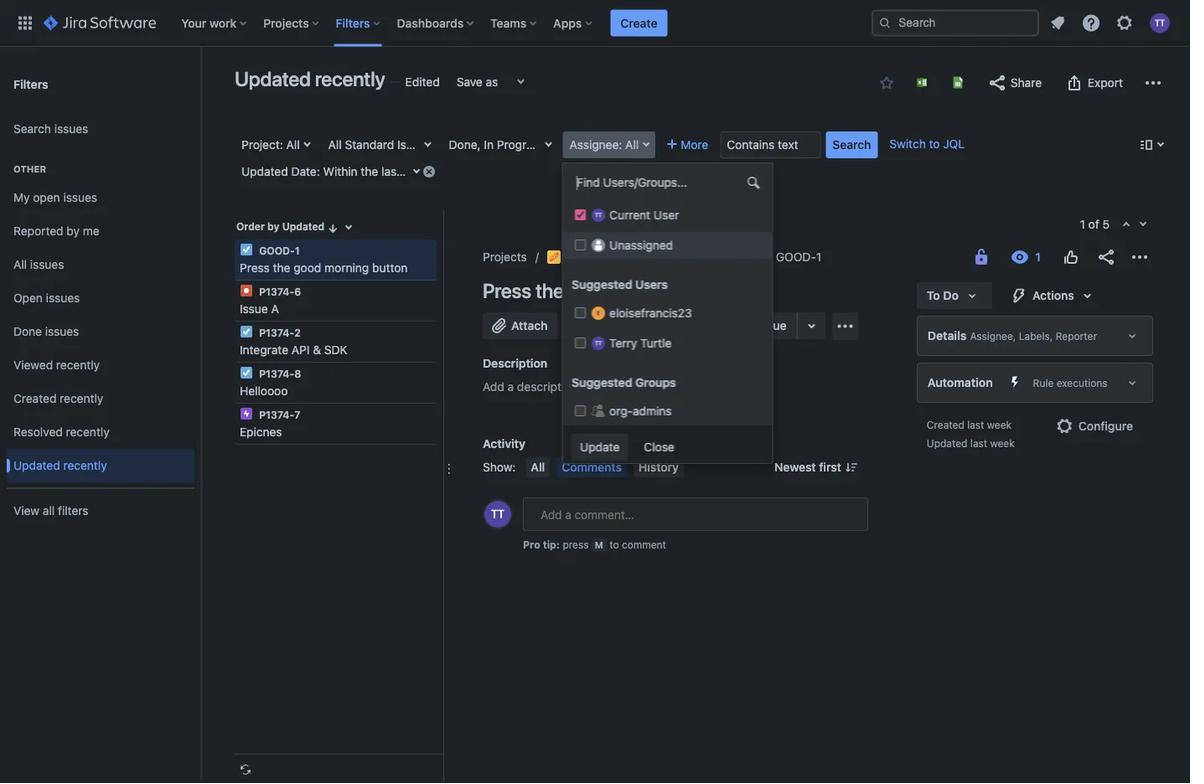 Task type: vqa. For each thing, say whether or not it's contained in the screenshot.
Find an idea in this view field
no



Task type: describe. For each thing, give the bounding box(es) containing it.
recently for updated recently link
[[63, 459, 107, 473]]

1 types, from the left
[[429, 138, 465, 152]]

save as button
[[448, 69, 507, 96]]

1 left remove criteria image
[[404, 165, 409, 179]]

p1374- for integrate api & sdk
[[259, 327, 294, 339]]

automation element
[[917, 363, 1153, 403]]

next issue 'p1374-6' ( type 'j' ) image
[[1137, 218, 1150, 231]]

small image inside order by updated link
[[326, 222, 340, 235]]

good-1 link
[[776, 247, 822, 267]]

description
[[483, 357, 548, 371]]

actions
[[1033, 289, 1074, 303]]

all standard issue types,                                 all sub-task issue types,                                 bug,                                 epic,                                 story,                                 task button
[[322, 132, 725, 158]]

search for search issues
[[13, 122, 51, 136]]

add a child issue
[[593, 319, 687, 333]]

within
[[323, 165, 358, 179]]

actions button
[[999, 282, 1108, 309]]

goodmorning image
[[547, 251, 561, 264]]

configure link
[[1045, 413, 1143, 440]]

1 vertical spatial do
[[943, 289, 959, 303]]

last for updated
[[971, 438, 988, 449]]

my open issues
[[13, 191, 97, 205]]

issues for open issues
[[46, 291, 80, 305]]

projects for projects link
[[483, 250, 527, 264]]

a for description...
[[508, 380, 514, 394]]

Add a comment… field
[[523, 498, 868, 531]]

suggested groups
[[571, 376, 676, 390]]

suggested users
[[571, 278, 668, 292]]

task image
[[240, 325, 253, 339]]

eloisefrancis23
[[609, 306, 692, 320]]

switch
[[890, 137, 926, 151]]

1 vertical spatial press the good morning button
[[483, 279, 751, 303]]

0 horizontal spatial to
[[723, 138, 736, 152]]

good- inside good-1 link
[[776, 250, 816, 264]]

updated inside created last week updated last week
[[927, 438, 968, 449]]

projects for projects dropdown button
[[263, 16, 309, 30]]

your profile and settings image
[[1150, 13, 1170, 33]]

all inside all button
[[531, 461, 545, 474]]

p1374-2
[[257, 327, 301, 339]]

tip:
[[543, 539, 560, 551]]

order by updated
[[236, 221, 325, 233]]

reported by me link
[[7, 215, 194, 248]]

menu bar containing all
[[523, 458, 687, 478]]

open issues
[[13, 291, 80, 305]]

issues for done issues
[[45, 325, 79, 339]]

all inside all issues link
[[13, 258, 27, 272]]

search image
[[878, 16, 892, 30]]

by for reported
[[67, 224, 80, 238]]

p1374-7
[[257, 409, 300, 421]]

history button
[[634, 458, 684, 478]]

standard
[[345, 138, 394, 152]]

1 horizontal spatial good
[[568, 279, 613, 303]]

teams
[[490, 16, 527, 30]]

of
[[1089, 218, 1100, 231]]

search issues link
[[7, 112, 194, 146]]

apps button
[[548, 10, 599, 36]]

groups
[[635, 376, 676, 390]]

recently down filters popup button
[[315, 67, 385, 91]]

integrate
[[240, 343, 288, 357]]

ready,
[[594, 138, 630, 152]]

link web pages and more image
[[802, 316, 822, 336]]

add app image
[[835, 316, 855, 337]]

filters inside popup button
[[336, 16, 370, 30]]

last for the
[[381, 165, 401, 179]]

org-
[[609, 404, 633, 418]]

1 vertical spatial last
[[967, 419, 984, 431]]

link
[[732, 319, 755, 333]]

my
[[13, 191, 30, 205]]

banner containing your work
[[0, 0, 1190, 47]]

your work
[[181, 16, 237, 30]]

projects link
[[483, 247, 527, 267]]

5
[[1103, 218, 1110, 231]]

1 horizontal spatial to
[[927, 289, 940, 303]]

viewed recently
[[13, 358, 100, 372]]

in
[[484, 138, 494, 152]]

more button
[[661, 132, 715, 158]]

0 vertical spatial good
[[294, 261, 321, 275]]

add for add a description...
[[483, 380, 504, 394]]

recently for resolved recently link
[[66, 426, 110, 439]]

issues for search issues
[[54, 122, 88, 136]]

updated inside other group
[[13, 459, 60, 473]]

1 horizontal spatial issue
[[397, 138, 426, 152]]

assignee,
[[970, 330, 1016, 342]]

created recently link
[[7, 382, 194, 416]]

goodmorning
[[567, 250, 641, 264]]

dashboards button
[[392, 10, 480, 36]]

reported
[[13, 224, 63, 238]]

configure
[[1079, 420, 1133, 433]]

epic image
[[240, 407, 253, 421]]

0 vertical spatial updated recently
[[235, 67, 385, 91]]

open
[[33, 191, 60, 205]]

integrate api & sdk
[[240, 343, 348, 357]]

assignee: all
[[570, 138, 639, 152]]

0 vertical spatial morning
[[324, 261, 369, 275]]

bug image
[[240, 284, 253, 298]]

all standard issue types,                                 all sub-task issue types,                                 bug,                                 epic,                                 story,                                 task
[[328, 138, 725, 152]]

6
[[294, 286, 301, 298]]

1 task from the left
[[510, 138, 535, 152]]

press
[[563, 539, 589, 551]]

search button
[[826, 132, 878, 158]]

0 horizontal spatial filters
[[13, 77, 48, 91]]

date:
[[291, 165, 320, 179]]

view
[[13, 504, 40, 518]]

bug,
[[608, 138, 633, 152]]

share link
[[979, 70, 1050, 96]]

1 horizontal spatial good-1
[[776, 250, 822, 264]]

dashboards
[[397, 16, 464, 30]]

created for created last week updated last week
[[927, 419, 965, 431]]

created last week updated last week
[[927, 419, 1015, 449]]

1 left of
[[1080, 218, 1085, 231]]

1 up the link web pages and more icon
[[816, 250, 822, 264]]

description...
[[517, 380, 588, 394]]

default image
[[747, 176, 760, 189]]

1 vertical spatial to
[[610, 539, 619, 551]]

save
[[457, 75, 483, 89]]

1 down order by updated link
[[295, 245, 300, 257]]

rule
[[1033, 377, 1054, 389]]

created for created recently
[[13, 392, 57, 406]]

all
[[43, 504, 55, 518]]

issue inside link issue 'button'
[[758, 319, 787, 333]]

newest first image
[[845, 461, 858, 474]]

project: all
[[241, 138, 300, 152]]

0 horizontal spatial do
[[739, 138, 754, 152]]

2 vertical spatial week
[[990, 438, 1015, 449]]

resolved recently link
[[7, 416, 194, 449]]

test,
[[693, 138, 719, 152]]

turtle
[[640, 337, 671, 350]]

vote options: no one has voted for this issue yet. image
[[1061, 247, 1081, 267]]

issues for all issues
[[30, 258, 64, 272]]

updated date: within the last 1 week
[[241, 165, 441, 179]]



Task type: locate. For each thing, give the bounding box(es) containing it.
resolved recently
[[13, 426, 110, 439]]

assignee:
[[570, 138, 622, 152]]

attach button
[[483, 313, 558, 339]]

1 horizontal spatial projects
[[483, 250, 527, 264]]

recently
[[315, 67, 385, 91], [56, 358, 100, 372], [60, 392, 103, 406], [66, 426, 110, 439], [63, 459, 107, 473]]

None checkbox
[[575, 338, 586, 349], [575, 406, 586, 417], [575, 338, 586, 349], [575, 406, 586, 417]]

0 horizontal spatial issue
[[658, 319, 687, 333]]

issue up remove criteria image
[[397, 138, 426, 152]]

done,                                 in progress,                                 launch ready,                                 launched,                                 test,                                 to do button
[[442, 132, 754, 158]]

other
[[13, 164, 46, 175]]

goodmorning link
[[547, 247, 641, 267]]

issue left assignee:
[[538, 138, 566, 152]]

suggested down goodmorning
[[571, 278, 632, 292]]

created inside created last week updated last week
[[927, 419, 965, 431]]

2 types, from the left
[[569, 138, 605, 152]]

0 vertical spatial search
[[13, 122, 51, 136]]

0 vertical spatial suggested
[[571, 278, 632, 292]]

jira software image
[[44, 13, 156, 33], [44, 13, 156, 33]]

newest
[[775, 461, 816, 474]]

current user
[[609, 208, 679, 222]]

search issues
[[13, 122, 88, 136]]

users
[[635, 278, 668, 292]]

user
[[653, 208, 679, 222]]

task right story,
[[700, 138, 725, 152]]

0 horizontal spatial task
[[510, 138, 535, 152]]

p1374- up epicnes
[[259, 409, 294, 421]]

a down "description"
[[508, 380, 514, 394]]

2 p1374- from the top
[[259, 327, 294, 339]]

&
[[313, 343, 321, 357]]

by inside 'link'
[[67, 224, 80, 238]]

to left jql
[[929, 137, 940, 151]]

1 vertical spatial week
[[987, 419, 1012, 431]]

updated recently down resolved recently
[[13, 459, 107, 473]]

1 horizontal spatial button
[[694, 279, 751, 303]]

0 horizontal spatial updated recently
[[13, 459, 107, 473]]

Search field
[[872, 10, 1039, 36]]

1 vertical spatial updated recently
[[13, 459, 107, 473]]

labels,
[[1019, 330, 1053, 342]]

1
[[404, 165, 409, 179], [1080, 218, 1085, 231], [295, 245, 300, 257], [816, 250, 822, 264]]

1 vertical spatial suggested
[[571, 376, 632, 390]]

good up the 6
[[294, 261, 321, 275]]

0 vertical spatial filters
[[336, 16, 370, 30]]

1 horizontal spatial press
[[483, 279, 531, 303]]

1 vertical spatial search
[[833, 138, 871, 152]]

viewed
[[13, 358, 53, 372]]

banner
[[0, 0, 1190, 47]]

add up terry
[[593, 319, 615, 333]]

0 horizontal spatial button
[[372, 261, 408, 275]]

task image for press the good morning button
[[240, 243, 253, 257]]

0 vertical spatial to
[[929, 137, 940, 151]]

to right test,
[[723, 138, 736, 152]]

epic,
[[636, 138, 663, 152]]

0 vertical spatial the
[[361, 165, 378, 179]]

1 vertical spatial projects
[[483, 250, 527, 264]]

apps
[[553, 16, 582, 30]]

1 horizontal spatial search
[[833, 138, 871, 152]]

1 vertical spatial created
[[927, 419, 965, 431]]

0 horizontal spatial good-1
[[257, 245, 300, 257]]

filters right projects dropdown button
[[336, 16, 370, 30]]

0 horizontal spatial good-
[[259, 245, 295, 257]]

created down viewed
[[13, 392, 57, 406]]

issues
[[54, 122, 88, 136], [63, 191, 97, 205], [30, 258, 64, 272], [46, 291, 80, 305], [45, 325, 79, 339]]

do up details
[[943, 289, 959, 303]]

updated down project:
[[241, 165, 288, 179]]

press the good morning button down goodmorning
[[483, 279, 751, 303]]

search inside button
[[833, 138, 871, 152]]

not available - this is the first issue image
[[1120, 219, 1133, 232]]

1 horizontal spatial add
[[593, 319, 615, 333]]

2
[[294, 327, 301, 339]]

p1374- for helloooo
[[259, 368, 294, 380]]

recently for the viewed recently link
[[56, 358, 100, 372]]

appswitcher icon image
[[15, 13, 35, 33]]

None submit
[[571, 434, 628, 461]]

resolved
[[13, 426, 63, 439]]

show:
[[483, 461, 516, 474]]

org-admins
[[609, 404, 672, 418]]

Find Users/Groups... field
[[571, 171, 764, 194]]

good-1
[[257, 245, 300, 257], [776, 250, 822, 264]]

0 vertical spatial add
[[593, 319, 615, 333]]

0 vertical spatial do
[[739, 138, 754, 152]]

0 horizontal spatial projects
[[263, 16, 309, 30]]

0 vertical spatial press the good morning button
[[240, 261, 408, 275]]

a up terry
[[618, 319, 625, 333]]

p1374- up helloooo
[[259, 368, 294, 380]]

unassigned
[[609, 238, 673, 252]]

1 vertical spatial the
[[273, 261, 290, 275]]

1 horizontal spatial morning
[[617, 279, 690, 303]]

open in google sheets image
[[951, 76, 965, 89]]

1 p1374- from the top
[[259, 286, 294, 298]]

1 vertical spatial good
[[568, 279, 613, 303]]

comment
[[622, 539, 666, 551]]

order
[[236, 221, 265, 233]]

copy link to issue image
[[818, 250, 832, 263]]

launch
[[551, 138, 591, 152]]

the down standard
[[361, 165, 378, 179]]

other group
[[7, 146, 194, 488]]

sidebar navigation image
[[183, 67, 220, 101]]

good- left 'copy link to issue' image
[[776, 250, 816, 264]]

0 horizontal spatial good
[[294, 261, 321, 275]]

0 horizontal spatial press
[[240, 261, 270, 275]]

p1374-6
[[257, 286, 301, 298]]

close link
[[635, 435, 683, 462]]

switch to jql
[[890, 137, 965, 151]]

issues inside "link"
[[45, 325, 79, 339]]

2 vertical spatial last
[[971, 438, 988, 449]]

jql
[[943, 137, 965, 151]]

updated down automation
[[927, 438, 968, 449]]

project:
[[241, 138, 283, 152]]

issue right link
[[758, 319, 787, 333]]

p1374- for issue a
[[259, 286, 294, 298]]

a
[[271, 302, 279, 316]]

view all filters link
[[7, 495, 194, 528]]

1 suggested from the top
[[571, 278, 632, 292]]

your
[[181, 16, 206, 30]]

add inside button
[[593, 319, 615, 333]]

task image
[[240, 243, 253, 257], [240, 366, 253, 380]]

press up bug image
[[240, 261, 270, 275]]

open in microsoft excel image
[[915, 76, 929, 89]]

0 horizontal spatial to
[[610, 539, 619, 551]]

small image left open in microsoft excel icon
[[880, 76, 894, 90]]

good-1 up the link web pages and more icon
[[776, 250, 822, 264]]

1 horizontal spatial updated recently
[[235, 67, 385, 91]]

0 horizontal spatial a
[[508, 380, 514, 394]]

my open issues link
[[7, 181, 194, 215]]

0 horizontal spatial press the good morning button
[[240, 261, 408, 275]]

updated
[[235, 67, 311, 91], [241, 165, 288, 179], [282, 221, 325, 233], [927, 438, 968, 449], [13, 459, 60, 473]]

2 task from the left
[[700, 138, 725, 152]]

0 horizontal spatial morning
[[324, 261, 369, 275]]

issue up the turtle
[[658, 319, 687, 333]]

2 horizontal spatial issue
[[538, 138, 566, 152]]

the up p1374-6
[[273, 261, 290, 275]]

attach
[[511, 319, 548, 333]]

save as
[[457, 75, 498, 89]]

newest first button
[[764, 458, 868, 478]]

0 vertical spatial week
[[412, 165, 441, 179]]

activity
[[483, 437, 525, 451]]

updated down projects dropdown button
[[235, 67, 311, 91]]

morning up "eloisefrancis23"
[[617, 279, 690, 303]]

recently down resolved recently link
[[63, 459, 107, 473]]

pro tip: press m to comment
[[523, 539, 666, 551]]

recently down the created recently link
[[66, 426, 110, 439]]

morning down order by updated link
[[324, 261, 369, 275]]

p1374- up 'a'
[[259, 286, 294, 298]]

by right order
[[267, 221, 280, 233]]

search for search
[[833, 138, 871, 152]]

0 horizontal spatial issue
[[240, 302, 268, 316]]

issue down bug image
[[240, 302, 268, 316]]

0 vertical spatial last
[[381, 165, 401, 179]]

0 horizontal spatial small image
[[326, 222, 340, 235]]

current
[[609, 208, 650, 222]]

2 vertical spatial the
[[536, 279, 564, 303]]

link issue button
[[703, 313, 798, 339]]

good-1 down order by updated
[[257, 245, 300, 257]]

projects right the work
[[263, 16, 309, 30]]

0 horizontal spatial add
[[483, 380, 504, 394]]

0 vertical spatial created
[[13, 392, 57, 406]]

1 vertical spatial add
[[483, 380, 504, 394]]

to do
[[927, 289, 959, 303]]

by for order
[[267, 221, 280, 233]]

menu bar
[[523, 458, 687, 478]]

recently for the created recently link
[[60, 392, 103, 406]]

projects left goodmorning image
[[483, 250, 527, 264]]

projects inside dropdown button
[[263, 16, 309, 30]]

1 horizontal spatial good-
[[776, 250, 816, 264]]

actions image
[[1130, 247, 1150, 267]]

1 horizontal spatial a
[[618, 319, 625, 333]]

projects button
[[258, 10, 326, 36]]

task
[[510, 138, 535, 152], [700, 138, 725, 152]]

updated right order
[[282, 221, 325, 233]]

1 task image from the top
[[240, 243, 253, 257]]

1 vertical spatial task image
[[240, 366, 253, 380]]

share image
[[1096, 247, 1117, 267]]

work
[[210, 16, 237, 30]]

suggested users element
[[563, 300, 773, 359]]

1 horizontal spatial created
[[927, 419, 965, 431]]

open
[[13, 291, 43, 305]]

details element
[[917, 316, 1153, 356]]

add down "description"
[[483, 380, 504, 394]]

p1374- up integrate
[[259, 327, 294, 339]]

0 horizontal spatial by
[[67, 224, 80, 238]]

done,                                 in progress,                                 launch ready,                                 launched,                                 test,                                 to do
[[449, 138, 754, 152]]

task image for helloooo
[[240, 366, 253, 380]]

your work button
[[176, 10, 253, 36]]

0 vertical spatial projects
[[263, 16, 309, 30]]

the down goodmorning image
[[536, 279, 564, 303]]

4 p1374- from the top
[[259, 409, 294, 421]]

progress,
[[497, 138, 548, 152]]

profile image of terry turtle image
[[485, 501, 511, 528]]

0 horizontal spatial search
[[13, 122, 51, 136]]

task image down order
[[240, 243, 253, 257]]

good down the goodmorning link
[[568, 279, 613, 303]]

filters up search issues
[[13, 77, 48, 91]]

me
[[83, 224, 99, 238]]

close
[[644, 441, 674, 454]]

good- down order by updated
[[259, 245, 295, 257]]

filters
[[336, 16, 370, 30], [13, 77, 48, 91]]

remove criteria image
[[422, 165, 436, 178]]

search left "switch"
[[833, 138, 871, 152]]

create
[[621, 16, 658, 30]]

created recently
[[13, 392, 103, 406]]

done issues
[[13, 325, 79, 339]]

0 vertical spatial to
[[723, 138, 736, 152]]

comments
[[562, 461, 622, 474]]

p1374- for epicnes
[[259, 409, 294, 421]]

1 vertical spatial filters
[[13, 77, 48, 91]]

0 vertical spatial small image
[[880, 76, 894, 90]]

issue
[[397, 138, 426, 152], [538, 138, 566, 152], [240, 302, 268, 316]]

3 p1374- from the top
[[259, 368, 294, 380]]

edited
[[405, 75, 440, 89]]

to up details
[[927, 289, 940, 303]]

1 issue from the left
[[658, 319, 687, 333]]

0 vertical spatial button
[[372, 261, 408, 275]]

1 horizontal spatial to
[[929, 137, 940, 151]]

0 horizontal spatial created
[[13, 392, 57, 406]]

press the good morning button up the 6
[[240, 261, 408, 275]]

2 horizontal spatial the
[[536, 279, 564, 303]]

reporter
[[1056, 330, 1097, 342]]

updated down resolved
[[13, 459, 60, 473]]

updated recently link
[[7, 449, 194, 483]]

1 vertical spatial to
[[927, 289, 940, 303]]

7
[[294, 409, 300, 421]]

0 horizontal spatial types,
[[429, 138, 465, 152]]

2 task image from the top
[[240, 366, 253, 380]]

2 suggested from the top
[[571, 376, 632, 390]]

teams button
[[485, 10, 543, 36]]

0 vertical spatial press
[[240, 261, 270, 275]]

settings image
[[1115, 13, 1135, 33]]

small image
[[880, 76, 894, 90], [326, 222, 340, 235]]

recently down the viewed recently link
[[60, 392, 103, 406]]

1 horizontal spatial filters
[[336, 16, 370, 30]]

done issues link
[[7, 315, 194, 349]]

updated recently inside updated recently link
[[13, 459, 107, 473]]

1 horizontal spatial task
[[700, 138, 725, 152]]

1 horizontal spatial types,
[[569, 138, 605, 152]]

viewed recently link
[[7, 349, 194, 382]]

1 horizontal spatial press the good morning button
[[483, 279, 751, 303]]

sdk
[[324, 343, 348, 357]]

1 horizontal spatial small image
[[880, 76, 894, 90]]

press the good morning button
[[240, 261, 408, 275], [483, 279, 751, 303]]

admins
[[632, 404, 672, 418]]

to right m
[[610, 539, 619, 551]]

a for child
[[618, 319, 625, 333]]

updated recently down projects dropdown button
[[235, 67, 385, 91]]

Search issues using keywords text field
[[720, 132, 821, 158]]

primary element
[[10, 0, 872, 47]]

1 vertical spatial button
[[694, 279, 751, 303]]

1 horizontal spatial the
[[361, 165, 378, 179]]

do up default image
[[739, 138, 754, 152]]

first
[[819, 461, 841, 474]]

open issues link
[[7, 282, 194, 315]]

suggested for suggested groups
[[571, 376, 632, 390]]

1 vertical spatial a
[[508, 380, 514, 394]]

0 vertical spatial task image
[[240, 243, 253, 257]]

1 horizontal spatial issue
[[758, 319, 787, 333]]

epicnes
[[240, 425, 282, 439]]

recently up 'created recently'
[[56, 358, 100, 372]]

suggested for suggested users
[[571, 278, 632, 292]]

created inside other group
[[13, 392, 57, 406]]

issue inside add a child issue button
[[658, 319, 687, 333]]

notifications image
[[1048, 13, 1068, 33]]

1 vertical spatial morning
[[617, 279, 690, 303]]

press down projects link
[[483, 279, 531, 303]]

0 horizontal spatial the
[[273, 261, 290, 275]]

task right in
[[510, 138, 535, 152]]

created down automation
[[927, 419, 965, 431]]

1 vertical spatial press
[[483, 279, 531, 303]]

history
[[639, 461, 679, 474]]

1 horizontal spatial by
[[267, 221, 280, 233]]

task image up helloooo
[[240, 366, 253, 380]]

small image right order by updated
[[326, 222, 340, 235]]

add
[[593, 319, 615, 333], [483, 380, 504, 394]]

last
[[381, 165, 401, 179], [967, 419, 984, 431], [971, 438, 988, 449]]

automation
[[928, 376, 993, 390]]

0 vertical spatial a
[[618, 319, 625, 333]]

export
[[1088, 76, 1123, 90]]

search up other
[[13, 122, 51, 136]]

help image
[[1081, 13, 1101, 33]]

1 vertical spatial small image
[[326, 222, 340, 235]]

suggested up org-
[[571, 376, 632, 390]]

None checkbox
[[575, 210, 586, 220], [575, 240, 586, 251], [575, 308, 586, 319], [575, 210, 586, 220], [575, 240, 586, 251], [575, 308, 586, 319]]

good
[[294, 261, 321, 275], [568, 279, 613, 303]]

by left me
[[67, 224, 80, 238]]

add for add a child issue
[[593, 319, 615, 333]]

1 horizontal spatial do
[[943, 289, 959, 303]]

2 issue from the left
[[758, 319, 787, 333]]

a inside button
[[618, 319, 625, 333]]

done,
[[449, 138, 481, 152]]



